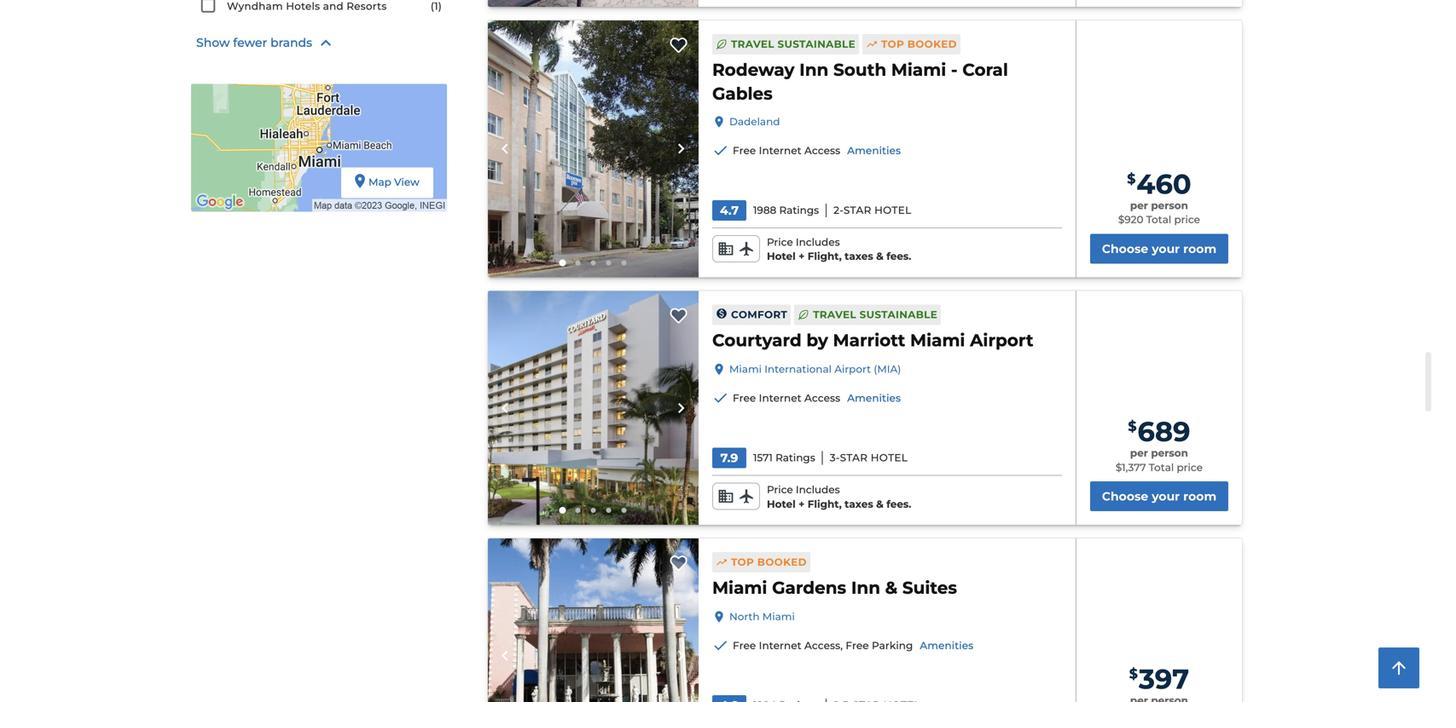 Task type: locate. For each thing, give the bounding box(es) containing it.
property building image
[[488, 291, 699, 526]]

0 vertical spatial inn
[[799, 59, 829, 80]]

460
[[1137, 168, 1191, 201]]

choose your room button
[[1090, 234, 1228, 264], [1090, 482, 1228, 512]]

price for 689
[[1177, 462, 1203, 474]]

top booked
[[881, 38, 957, 50], [731, 557, 807, 569]]

sustainable up the courtyard by marriott miami airport
[[860, 309, 938, 321]]

0 vertical spatial top
[[881, 38, 904, 50]]

choose your room button down the "$920"
[[1090, 234, 1228, 264]]

1 per from the top
[[1130, 200, 1148, 212]]

1 vertical spatial go to image #1 image
[[559, 508, 566, 514]]

top booked up -
[[881, 38, 957, 50]]

wyndham
[[227, 0, 283, 12]]

$ inside $ 689 per person $1,377 total price
[[1128, 418, 1137, 435]]

includes down 3-
[[796, 484, 840, 496]]

2 taxes from the top
[[845, 498, 873, 511]]

1 room from the top
[[1183, 242, 1216, 256]]

1 vertical spatial person
[[1151, 447, 1188, 460]]

ratings
[[779, 204, 819, 217], [775, 452, 815, 465]]

amenities up the 2-star hotel
[[847, 145, 901, 157]]

internet down international
[[759, 392, 802, 405]]

$ left 460
[[1127, 171, 1136, 187]]

photo carousel region
[[488, 0, 699, 7], [488, 20, 699, 278], [488, 291, 699, 526], [488, 539, 699, 703]]

1 horizontal spatial sustainable
[[860, 309, 938, 321]]

1 horizontal spatial booked
[[907, 38, 957, 50]]

courtyard by marriott miami airport element
[[712, 329, 1033, 353]]

2 go to image #3 image from the top
[[591, 508, 596, 514]]

0 vertical spatial price
[[767, 236, 793, 249]]

$ left the 689
[[1128, 418, 1137, 435]]

rodeway inn south miami - coral gables
[[712, 59, 1008, 104]]

includes
[[796, 236, 840, 249], [796, 484, 840, 496]]

1 choose your room button from the top
[[1090, 234, 1228, 264]]

2 fees. from the top
[[886, 498, 911, 511]]

3-star hotel
[[830, 452, 908, 465]]

choose your room button down $1,377
[[1090, 482, 1228, 512]]

rodeway inn south miami - coral gables element
[[712, 58, 1062, 105]]

taxes
[[845, 251, 873, 263], [845, 498, 873, 511]]

internet down dadeland
[[759, 145, 802, 157]]

per
[[1130, 200, 1148, 212], [1130, 447, 1148, 460]]

0 vertical spatial choose your room button
[[1090, 234, 1228, 264]]

access down 'miami international airport (mia)'
[[804, 392, 840, 405]]

star
[[844, 204, 871, 217], [840, 452, 868, 465]]

1 includes from the top
[[796, 236, 840, 249]]

0 vertical spatial flight,
[[808, 251, 842, 263]]

$ 397
[[1129, 663, 1189, 697]]

travel sustainable up the courtyard by marriott miami airport
[[813, 309, 938, 321]]

miami inside rodeway inn south miami - coral gables
[[891, 59, 946, 80]]

$1,377
[[1116, 462, 1146, 474]]

0 vertical spatial star
[[844, 204, 871, 217]]

go to image #2 image for 460
[[575, 261, 580, 266]]

price
[[1174, 214, 1200, 226], [1177, 462, 1203, 474]]

0 vertical spatial booked
[[907, 38, 957, 50]]

ratings right 1571
[[775, 452, 815, 465]]

photo carousel region for courtyard by marriott miami airport
[[488, 291, 699, 526]]

miami
[[891, 59, 946, 80], [910, 330, 965, 351], [729, 363, 762, 376], [712, 578, 767, 599], [762, 611, 795, 624]]

0 vertical spatial price includes hotel + flight, taxes & fees.
[[767, 236, 911, 263]]

+ for 689
[[799, 498, 805, 511]]

2 photo carousel region from the top
[[488, 20, 699, 278]]

free for courtyard by marriott miami airport
[[733, 392, 756, 405]]

0 vertical spatial choose
[[1102, 242, 1148, 256]]

& down the 2-star hotel
[[876, 251, 884, 263]]

1 + from the top
[[799, 251, 805, 263]]

0 vertical spatial free internet access amenities
[[733, 145, 901, 157]]

& down "3-star hotel"
[[876, 498, 884, 511]]

price includes hotel + flight, taxes & fees. down 2-
[[767, 236, 911, 263]]

hotel
[[874, 204, 911, 217], [767, 251, 796, 263], [871, 452, 908, 465], [767, 498, 796, 511]]

go to image #3 image for 460
[[591, 261, 596, 266]]

travel up by
[[813, 309, 856, 321]]

2 your from the top
[[1152, 490, 1180, 504]]

0 vertical spatial &
[[876, 251, 884, 263]]

go to image #4 image
[[606, 261, 611, 266], [606, 508, 611, 514]]

2 includes from the top
[[796, 484, 840, 496]]

marriott
[[833, 330, 905, 351]]

2 flight, from the top
[[808, 498, 842, 511]]

$ inside $ 397
[[1129, 666, 1138, 683]]

amenities right parking
[[920, 640, 973, 653]]

per up the "$920"
[[1130, 200, 1148, 212]]

1 person from the top
[[1151, 200, 1188, 212]]

choose down $1,377
[[1102, 490, 1148, 504]]

free down north
[[733, 640, 756, 653]]

price inside $ 689 per person $1,377 total price
[[1177, 462, 1203, 474]]

1 vertical spatial go to image #3 image
[[591, 508, 596, 514]]

1 go to image #3 image from the top
[[591, 261, 596, 266]]

$ inside the $ 460 per person $920 total price
[[1127, 171, 1136, 187]]

0 vertical spatial per
[[1130, 200, 1148, 212]]

0 vertical spatial +
[[799, 251, 805, 263]]

1 vertical spatial price includes hotel + flight, taxes & fees.
[[767, 484, 911, 511]]

1 choose from the top
[[1102, 242, 1148, 256]]

1 vertical spatial taxes
[[845, 498, 873, 511]]

2 vertical spatial $
[[1129, 666, 1138, 683]]

4.7
[[720, 203, 739, 218]]

2 go to image #5 image from the top
[[621, 508, 627, 514]]

2 go to image #1 image from the top
[[559, 508, 566, 514]]

1571
[[753, 452, 773, 465]]

2 choose your room button from the top
[[1090, 482, 1228, 512]]

go to image #3 image for 689
[[591, 508, 596, 514]]

per inside the $ 460 per person $920 total price
[[1130, 200, 1148, 212]]

top up north
[[731, 557, 754, 569]]

3 photo carousel region from the top
[[488, 291, 699, 526]]

access
[[804, 145, 840, 157], [804, 392, 840, 405]]

inn
[[799, 59, 829, 80], [851, 578, 880, 599]]

show
[[196, 36, 230, 50]]

0 vertical spatial your
[[1152, 242, 1180, 256]]

price down 1988 ratings
[[767, 236, 793, 249]]

person for 689
[[1151, 447, 1188, 460]]

1 vertical spatial go to image #5 image
[[621, 508, 627, 514]]

1 vertical spatial airport
[[834, 363, 871, 376]]

internet
[[759, 145, 802, 157], [759, 392, 802, 405], [759, 640, 802, 653]]

1 vertical spatial internet
[[759, 392, 802, 405]]

1 go to image #2 image from the top
[[575, 261, 580, 266]]

fees. for 689
[[886, 498, 911, 511]]

flight, down 3-
[[808, 498, 842, 511]]

1 vertical spatial inn
[[851, 578, 880, 599]]

coral
[[962, 59, 1008, 80]]

&
[[876, 251, 884, 263], [876, 498, 884, 511], [885, 578, 898, 599]]

4 photo carousel region from the top
[[488, 539, 699, 703]]

go to image #5 image
[[621, 261, 627, 266], [621, 508, 627, 514]]

2 free internet access amenities from the top
[[733, 392, 901, 405]]

go to image #1 image for 460
[[559, 260, 566, 267]]

1 vertical spatial $
[[1128, 418, 1137, 435]]

inn left south
[[799, 59, 829, 80]]

free for rodeway inn south miami - coral gables
[[733, 145, 756, 157]]

2 + from the top
[[799, 498, 805, 511]]

south
[[833, 59, 886, 80]]

0 vertical spatial top booked
[[881, 38, 957, 50]]

+ for 460
[[799, 251, 805, 263]]

choose your room
[[1102, 242, 1216, 256], [1102, 490, 1216, 504]]

1988
[[753, 204, 776, 217]]

choose
[[1102, 242, 1148, 256], [1102, 490, 1148, 504]]

1 vertical spatial +
[[799, 498, 805, 511]]

star for 689
[[840, 452, 868, 465]]

2-star hotel
[[833, 204, 911, 217]]

price for 689
[[767, 484, 793, 496]]

price down the 689
[[1177, 462, 1203, 474]]

choose your room down the "$920"
[[1102, 242, 1216, 256]]

price includes hotel + flight, taxes & fees. down 3-
[[767, 484, 911, 511]]

airport inside courtyard by marriott miami airport element
[[970, 330, 1033, 351]]

access,
[[804, 640, 843, 653]]

0 vertical spatial person
[[1151, 200, 1188, 212]]

person inside the $ 460 per person $920 total price
[[1151, 200, 1188, 212]]

travel up rodeway
[[731, 38, 774, 50]]

booked up -
[[907, 38, 957, 50]]

1 access from the top
[[804, 145, 840, 157]]

free internet access amenities up 2-
[[733, 145, 901, 157]]

1 taxes from the top
[[845, 251, 873, 263]]

price inside the $ 460 per person $920 total price
[[1174, 214, 1200, 226]]

view
[[394, 176, 419, 189]]

1 vertical spatial free internet access amenities
[[733, 392, 901, 405]]

price down 1571 ratings
[[767, 484, 793, 496]]

booked up gardens
[[757, 557, 807, 569]]

1 vertical spatial fees.
[[886, 498, 911, 511]]

price includes hotel + flight, taxes & fees. for 689
[[767, 484, 911, 511]]

0 vertical spatial taxes
[[845, 251, 873, 263]]

price down 460
[[1174, 214, 1200, 226]]

travel
[[731, 38, 774, 50], [813, 309, 856, 321]]

0 vertical spatial travel
[[731, 38, 774, 50]]

free internet access amenities
[[733, 145, 901, 157], [733, 392, 901, 405]]

inn right gardens
[[851, 578, 880, 599]]

$ left 397
[[1129, 666, 1138, 683]]

1 photo carousel region from the top
[[488, 0, 699, 7]]

ratings right 1988
[[779, 204, 819, 217]]

1 go to image #1 image from the top
[[559, 260, 566, 267]]

international
[[764, 363, 832, 376]]

2 access from the top
[[804, 392, 840, 405]]

free
[[733, 145, 756, 157], [733, 392, 756, 405], [733, 640, 756, 653], [846, 640, 869, 653]]

1 vertical spatial star
[[840, 452, 868, 465]]

travel sustainable
[[731, 38, 856, 50], [813, 309, 938, 321]]

total right the "$920"
[[1146, 214, 1171, 226]]

0 vertical spatial $
[[1127, 171, 1136, 187]]

hotel down 1988 ratings
[[767, 251, 796, 263]]

2 price from the top
[[767, 484, 793, 496]]

choose your room button for 689
[[1090, 482, 1228, 512]]

on site image
[[488, 20, 699, 278]]

total
[[1146, 214, 1171, 226], [1149, 462, 1174, 474]]

free internet access amenities down 'miami international airport (mia)'
[[733, 392, 901, 405]]

amenities for 689
[[847, 392, 901, 405]]

room
[[1183, 242, 1216, 256], [1183, 490, 1216, 504]]

sustainable up south
[[778, 38, 856, 50]]

0 vertical spatial go to image #1 image
[[559, 260, 566, 267]]

flight, for 689
[[808, 498, 842, 511]]

0 vertical spatial includes
[[796, 236, 840, 249]]

0 vertical spatial ratings
[[779, 204, 819, 217]]

1 vertical spatial travel
[[813, 309, 856, 321]]

miami right north
[[762, 611, 795, 624]]

0 vertical spatial sustainable
[[778, 38, 856, 50]]

person
[[1151, 200, 1188, 212], [1151, 447, 1188, 460]]

fees. down the 2-star hotel
[[886, 251, 911, 263]]

price includes hotel + flight, taxes & fees.
[[767, 236, 911, 263], [767, 484, 911, 511]]

room for 689
[[1183, 490, 1216, 504]]

dadeland
[[729, 116, 780, 128]]

by
[[806, 330, 828, 351]]

miami down courtyard
[[729, 363, 762, 376]]

1 vertical spatial ratings
[[775, 452, 815, 465]]

star right 1988 ratings
[[844, 204, 871, 217]]

go to image #3 image
[[591, 261, 596, 266], [591, 508, 596, 514]]

fees. for 460
[[886, 251, 911, 263]]

taxes down "3-star hotel"
[[845, 498, 873, 511]]

$
[[1127, 171, 1136, 187], [1128, 418, 1137, 435], [1129, 666, 1138, 683]]

1 internet from the top
[[759, 145, 802, 157]]

+ down 1988 ratings
[[799, 251, 805, 263]]

taxes for 460
[[845, 251, 873, 263]]

comfort
[[731, 309, 787, 321]]

1 vertical spatial go to image #2 image
[[575, 508, 580, 514]]

north
[[729, 611, 760, 624]]

1 vertical spatial top booked
[[731, 557, 807, 569]]

1 vertical spatial price
[[1177, 462, 1203, 474]]

taxes down the 2-star hotel
[[845, 251, 873, 263]]

includes down 2-
[[796, 236, 840, 249]]

choose your room down $1,377
[[1102, 490, 1216, 504]]

per for 460
[[1130, 200, 1148, 212]]

flight, down 2-
[[808, 251, 842, 263]]

per for 689
[[1130, 447, 1148, 460]]

show fewer brands
[[196, 36, 312, 50]]

+ down 1571 ratings
[[799, 498, 805, 511]]

1 horizontal spatial airport
[[970, 330, 1033, 351]]

free down courtyard
[[733, 392, 756, 405]]

0 horizontal spatial top
[[731, 557, 754, 569]]

access up 2-
[[804, 145, 840, 157]]

total inside $ 689 per person $1,377 total price
[[1149, 462, 1174, 474]]

& left "suites"
[[885, 578, 898, 599]]

price for 460
[[1174, 214, 1200, 226]]

2-
[[833, 204, 844, 217]]

flight,
[[808, 251, 842, 263], [808, 498, 842, 511]]

sustainable
[[778, 38, 856, 50], [860, 309, 938, 321]]

go to image #2 image
[[575, 261, 580, 266], [575, 508, 580, 514]]

per inside $ 689 per person $1,377 total price
[[1130, 447, 1148, 460]]

& for 460
[[876, 251, 884, 263]]

1 vertical spatial flight,
[[808, 498, 842, 511]]

1 vertical spatial price
[[767, 484, 793, 496]]

fewer
[[233, 36, 267, 50]]

+
[[799, 251, 805, 263], [799, 498, 805, 511]]

1 vertical spatial your
[[1152, 490, 1180, 504]]

person inside $ 689 per person $1,377 total price
[[1151, 447, 1188, 460]]

2 go to image #4 image from the top
[[606, 508, 611, 514]]

0 horizontal spatial inn
[[799, 59, 829, 80]]

& for 689
[[876, 498, 884, 511]]

your down $ 689 per person $1,377 total price
[[1152, 490, 1180, 504]]

1 vertical spatial room
[[1183, 490, 1216, 504]]

0 horizontal spatial travel
[[731, 38, 774, 50]]

1 vertical spatial choose
[[1102, 490, 1148, 504]]

free internet access, free parking amenities
[[733, 640, 973, 653]]

price
[[767, 236, 793, 249], [767, 484, 793, 496]]

1 price from the top
[[767, 236, 793, 249]]

includes for 689
[[796, 484, 840, 496]]

0 vertical spatial go to image #5 image
[[621, 261, 627, 266]]

1 vertical spatial go to image #4 image
[[606, 508, 611, 514]]

0 vertical spatial airport
[[970, 330, 1033, 351]]

per up $1,377
[[1130, 447, 1148, 460]]

0 vertical spatial fees.
[[886, 251, 911, 263]]

top up rodeway inn south miami - coral gables element at the top
[[881, 38, 904, 50]]

1 vertical spatial amenities
[[847, 392, 901, 405]]

0 vertical spatial go to image #2 image
[[575, 261, 580, 266]]

free right access,
[[846, 640, 869, 653]]

1 vertical spatial &
[[876, 498, 884, 511]]

fees.
[[886, 251, 911, 263], [886, 498, 911, 511]]

total right $1,377
[[1149, 462, 1174, 474]]

1 vertical spatial choose your room
[[1102, 490, 1216, 504]]

choose your room for 689
[[1102, 490, 1216, 504]]

top booked up gardens
[[731, 557, 807, 569]]

go to image #1 image
[[559, 260, 566, 267], [559, 508, 566, 514]]

2 choose from the top
[[1102, 490, 1148, 504]]

1 free internet access amenities from the top
[[733, 145, 901, 157]]

ratings for 460
[[779, 204, 819, 217]]

go to image #2 image for 689
[[575, 508, 580, 514]]

fees. down "3-star hotel"
[[886, 498, 911, 511]]

2 choose your room from the top
[[1102, 490, 1216, 504]]

1 vertical spatial access
[[804, 392, 840, 405]]

1 go to image #5 image from the top
[[621, 261, 627, 266]]

2 person from the top
[[1151, 447, 1188, 460]]

room down $ 689 per person $1,377 total price
[[1183, 490, 1216, 504]]

2 price includes hotel + flight, taxes & fees. from the top
[[767, 484, 911, 511]]

internet down north miami
[[759, 640, 802, 653]]

free for miami gardens inn & suites
[[733, 640, 756, 653]]

0 vertical spatial go to image #3 image
[[591, 261, 596, 266]]

0 vertical spatial room
[[1183, 242, 1216, 256]]

your for 689
[[1152, 490, 1180, 504]]

1988 ratings
[[753, 204, 819, 217]]

amenities
[[847, 145, 901, 157], [847, 392, 901, 405], [920, 640, 973, 653]]

1 horizontal spatial top
[[881, 38, 904, 50]]

2 per from the top
[[1130, 447, 1148, 460]]

0 horizontal spatial airport
[[834, 363, 871, 376]]

1 your from the top
[[1152, 242, 1180, 256]]

free down dadeland
[[733, 145, 756, 157]]

person for 460
[[1151, 200, 1188, 212]]

miami gardens inn & suites
[[712, 578, 957, 599]]

2 go to image #2 image from the top
[[575, 508, 580, 514]]

1 fees. from the top
[[886, 251, 911, 263]]

0 vertical spatial amenities
[[847, 145, 901, 157]]

(mia)
[[874, 363, 901, 376]]

amenities down (mia)
[[847, 392, 901, 405]]

1 vertical spatial includes
[[796, 484, 840, 496]]

0 vertical spatial access
[[804, 145, 840, 157]]

ratings for 689
[[775, 452, 815, 465]]

total inside the $ 460 per person $920 total price
[[1146, 214, 1171, 226]]

go to image #4 image for 460
[[606, 261, 611, 266]]

0 vertical spatial internet
[[759, 145, 802, 157]]

airport
[[970, 330, 1033, 351], [834, 363, 871, 376]]

your down the $ 460 per person $920 total price
[[1152, 242, 1180, 256]]

map view
[[368, 176, 419, 189]]

1 go to image #4 image from the top
[[606, 261, 611, 266]]

total for 460
[[1146, 214, 1171, 226]]

1 choose your room from the top
[[1102, 242, 1216, 256]]

2 internet from the top
[[759, 392, 802, 405]]

top
[[881, 38, 904, 50], [731, 557, 754, 569]]

includes for 460
[[796, 236, 840, 249]]

0 vertical spatial price
[[1174, 214, 1200, 226]]

amenities for 460
[[847, 145, 901, 157]]

miami left -
[[891, 59, 946, 80]]

your
[[1152, 242, 1180, 256], [1152, 490, 1180, 504]]

1 vertical spatial choose your room button
[[1090, 482, 1228, 512]]

booked
[[907, 38, 957, 50], [757, 557, 807, 569]]

1 horizontal spatial inn
[[851, 578, 880, 599]]

choose down the "$920"
[[1102, 242, 1148, 256]]

room down the $ 460 per person $920 total price
[[1183, 242, 1216, 256]]

0 vertical spatial choose your room
[[1102, 242, 1216, 256]]

star right 1571 ratings
[[840, 452, 868, 465]]

1 vertical spatial booked
[[757, 557, 807, 569]]

flight, for 460
[[808, 251, 842, 263]]

total for 689
[[1149, 462, 1174, 474]]

0 vertical spatial total
[[1146, 214, 1171, 226]]

travel sustainable up rodeway
[[731, 38, 856, 50]]

1 horizontal spatial top booked
[[881, 38, 957, 50]]

2 vertical spatial internet
[[759, 640, 802, 653]]

1 vertical spatial total
[[1149, 462, 1174, 474]]

parking
[[872, 640, 913, 653]]

0 vertical spatial go to image #4 image
[[606, 261, 611, 266]]

1 vertical spatial per
[[1130, 447, 1148, 460]]

1 flight, from the top
[[808, 251, 842, 263]]

2 room from the top
[[1183, 490, 1216, 504]]

1 price includes hotel + flight, taxes & fees. from the top
[[767, 236, 911, 263]]

map
[[368, 176, 391, 189]]



Task type: vqa. For each thing, say whether or not it's contained in the screenshot.
Airport to the right
yes



Task type: describe. For each thing, give the bounding box(es) containing it.
courtyard by marriott miami airport
[[712, 330, 1033, 351]]

photo carousel region for miami gardens inn & suites
[[488, 539, 699, 703]]

price includes hotel + flight, taxes & fees. for 460
[[767, 236, 911, 263]]

choose your room button for 460
[[1090, 234, 1228, 264]]

1 horizontal spatial travel
[[813, 309, 856, 321]]

miami up north
[[712, 578, 767, 599]]

1 vertical spatial top
[[731, 557, 754, 569]]

go to image #4 image for 689
[[606, 508, 611, 514]]

$ for 460
[[1127, 171, 1136, 187]]

brands
[[270, 36, 312, 50]]

-
[[951, 59, 958, 80]]

rodeway
[[712, 59, 795, 80]]

access for 460
[[804, 145, 840, 157]]

0 horizontal spatial top booked
[[731, 557, 807, 569]]

(1)
[[431, 0, 442, 12]]

price for 460
[[767, 236, 793, 249]]

photo carousel region for rodeway inn south miami - coral gables
[[488, 20, 699, 278]]

miami international airport (mia)
[[729, 363, 901, 376]]

miami gardens inn & suites element
[[712, 577, 957, 601]]

hotel right 2-
[[874, 204, 911, 217]]

inn inside miami gardens inn & suites element
[[851, 578, 880, 599]]

2 vertical spatial &
[[885, 578, 898, 599]]

go to image #5 image for 460
[[621, 261, 627, 266]]

0 vertical spatial travel sustainable
[[731, 38, 856, 50]]

inn inside rodeway inn south miami - coral gables
[[799, 59, 829, 80]]

689
[[1138, 415, 1190, 449]]

suites
[[902, 578, 957, 599]]

free internet access amenities for 689
[[733, 392, 901, 405]]

hotel right 3-
[[871, 452, 908, 465]]

$ 460 per person $920 total price
[[1118, 168, 1200, 226]]

choose for 689
[[1102, 490, 1148, 504]]

star for 460
[[844, 204, 871, 217]]

choose your room for 460
[[1102, 242, 1216, 256]]

miami right "marriott"
[[910, 330, 965, 351]]

choose for 460
[[1102, 242, 1148, 256]]

go to image #1 image for 689
[[559, 508, 566, 514]]

free internet access amenities for 460
[[733, 145, 901, 157]]

access for 689
[[804, 392, 840, 405]]

taxes for 689
[[845, 498, 873, 511]]

internet for 460
[[759, 145, 802, 157]]

$ 689 per person $1,377 total price
[[1116, 415, 1203, 474]]

0 horizontal spatial booked
[[757, 557, 807, 569]]

resorts
[[346, 0, 387, 12]]

$920
[[1118, 214, 1143, 226]]

facade/entrance image
[[488, 539, 699, 703]]

courtyard
[[712, 330, 802, 351]]

397
[[1139, 663, 1189, 697]]

wyndham hotels and resorts
[[227, 0, 387, 12]]

show fewer brands button
[[196, 33, 442, 53]]

hotels
[[286, 0, 320, 12]]

$ for 689
[[1128, 418, 1137, 435]]

hotel down 1571 ratings
[[767, 498, 796, 511]]

7.9
[[720, 451, 738, 466]]

go to image #5 image for 689
[[621, 508, 627, 514]]

your for 460
[[1152, 242, 1180, 256]]

internet for 689
[[759, 392, 802, 405]]

gardens
[[772, 578, 846, 599]]

room for 460
[[1183, 242, 1216, 256]]

gables
[[712, 83, 773, 104]]

2 vertical spatial amenities
[[920, 640, 973, 653]]

and
[[323, 0, 344, 12]]

1 vertical spatial sustainable
[[860, 309, 938, 321]]

1571 ratings
[[753, 452, 815, 465]]

0 horizontal spatial sustainable
[[778, 38, 856, 50]]

1 vertical spatial travel sustainable
[[813, 309, 938, 321]]

3 internet from the top
[[759, 640, 802, 653]]

3-
[[830, 452, 840, 465]]

north miami
[[729, 611, 795, 624]]



